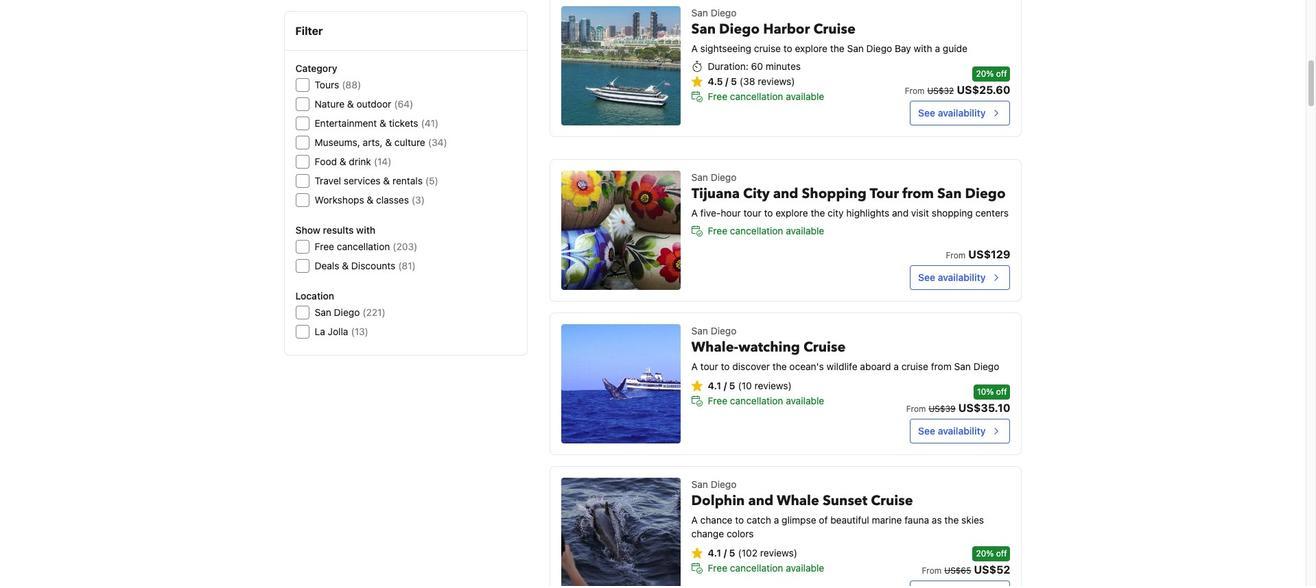 Task type: vqa. For each thing, say whether or not it's contained in the screenshot.


Task type: locate. For each thing, give the bounding box(es) containing it.
tour
[[744, 207, 762, 219], [701, 361, 719, 372]]

0 vertical spatial from
[[903, 184, 934, 203]]

2 horizontal spatial a
[[935, 42, 940, 54]]

availability
[[938, 107, 986, 119], [938, 272, 986, 283], [938, 425, 986, 437]]

2 vertical spatial cruise
[[871, 492, 913, 510]]

0 horizontal spatial tour
[[701, 361, 719, 372]]

see availability down from us$129 on the right of page
[[919, 272, 986, 283]]

availability down us$32
[[938, 107, 986, 119]]

0 vertical spatial cruise
[[754, 42, 781, 54]]

whale-
[[692, 338, 739, 357]]

(102
[[738, 548, 758, 559]]

availability down from us$129 on the right of page
[[938, 272, 986, 283]]

1 horizontal spatial a
[[894, 361, 899, 372]]

a inside the san diego san diego harbor cruise a sightseeing cruise to explore the san diego bay with a guide
[[935, 42, 940, 54]]

a left five-
[[692, 207, 698, 219]]

to down whale-
[[721, 361, 730, 372]]

explore
[[795, 42, 828, 54], [776, 207, 808, 219]]

a left sightseeing
[[692, 42, 698, 54]]

1 horizontal spatial tour
[[744, 207, 762, 219]]

5 for whale-
[[729, 380, 736, 392]]

with
[[914, 42, 933, 54], [356, 224, 376, 236]]

catch
[[747, 515, 772, 526]]

cruise inside the san diego san diego harbor cruise a sightseeing cruise to explore the san diego bay with a guide
[[754, 42, 781, 54]]

from left us$129
[[946, 250, 966, 261]]

1 4.1 from the top
[[708, 380, 722, 392]]

glimpse
[[782, 515, 817, 526]]

from up 10% off from us$39 us$35.10
[[931, 361, 952, 372]]

20% for san diego harbor cruise
[[976, 68, 994, 79]]

/ for whale-
[[724, 380, 727, 392]]

a right aboard
[[894, 361, 899, 372]]

off
[[997, 68, 1007, 79], [997, 387, 1007, 397], [997, 549, 1007, 559]]

ocean's
[[790, 361, 824, 372]]

20% inside '20% off from us$65 us$52'
[[976, 549, 994, 559]]

the down watching
[[773, 361, 787, 372]]

la jolla (13)
[[315, 326, 369, 338]]

see availability for tijuana city and shopping tour from san diego
[[919, 272, 986, 283]]

diego
[[711, 7, 737, 18], [719, 20, 760, 38], [867, 42, 893, 54], [711, 171, 737, 183], [966, 184, 1006, 203], [334, 307, 360, 319], [711, 325, 737, 337], [974, 361, 1000, 372], [711, 479, 737, 491]]

from left us$32
[[905, 86, 925, 96]]

3 off from the top
[[997, 549, 1007, 559]]

show
[[296, 224, 320, 236]]

available down minutes
[[786, 90, 825, 102]]

1 vertical spatial tour
[[701, 361, 719, 372]]

1 vertical spatial 20%
[[976, 549, 994, 559]]

/ left (10
[[724, 380, 727, 392]]

a
[[692, 42, 698, 54], [692, 207, 698, 219], [692, 361, 698, 372], [692, 515, 698, 526]]

1 free cancellation available from the top
[[708, 90, 825, 102]]

off inside 10% off from us$39 us$35.10
[[997, 387, 1007, 397]]

dolphin and whale sunset cruise image
[[561, 478, 681, 587]]

free up deals
[[315, 241, 334, 253]]

4.1 left (10
[[708, 380, 722, 392]]

san
[[692, 7, 708, 18], [692, 20, 716, 38], [847, 42, 864, 54], [692, 171, 708, 183], [938, 184, 962, 203], [315, 307, 331, 319], [692, 325, 708, 337], [955, 361, 971, 372], [692, 479, 708, 491]]

4 a from the top
[[692, 515, 698, 526]]

/ right 4.5 at the right top
[[726, 75, 729, 87]]

from us$129
[[946, 248, 1011, 261]]

beautiful
[[831, 515, 870, 526]]

20% inside 20% off from us$32 us$25.60
[[976, 68, 994, 79]]

& right deals
[[342, 260, 349, 272]]

to down city
[[764, 207, 773, 219]]

free down 4.5 at the right top
[[708, 90, 728, 102]]

(38
[[740, 75, 755, 87]]

2 20% from the top
[[976, 549, 994, 559]]

1 vertical spatial a
[[894, 361, 899, 372]]

0 vertical spatial see
[[919, 107, 936, 119]]

tour down whale-
[[701, 361, 719, 372]]

to
[[784, 42, 793, 54], [764, 207, 773, 219], [721, 361, 730, 372], [735, 515, 744, 526]]

a right 'catch'
[[774, 515, 779, 526]]

cruise inside san diego dolphin and whale sunset cruise a chance to catch a glimpse of beautiful marine fauna as the skies change colors
[[871, 492, 913, 510]]

a left guide
[[935, 42, 940, 54]]

san diego whale-watching cruise a tour to discover the ocean's wildlife aboard a cruise from san diego
[[692, 325, 1000, 372]]

tour down city
[[744, 207, 762, 219]]

cruise right aboard
[[902, 361, 929, 372]]

2 see from the top
[[919, 272, 936, 283]]

city
[[828, 207, 844, 219]]

from inside 20% off from us$32 us$25.60
[[905, 86, 925, 96]]

see
[[919, 107, 936, 119], [919, 272, 936, 283], [919, 425, 936, 437]]

4 available from the top
[[786, 563, 825, 574]]

0 vertical spatial 20%
[[976, 68, 994, 79]]

free down five-
[[708, 225, 728, 237]]

0 horizontal spatial a
[[774, 515, 779, 526]]

the left city
[[811, 207, 825, 219]]

from for dolphin and whale sunset cruise
[[922, 566, 942, 576]]

cruise up "60"
[[754, 42, 781, 54]]

1 vertical spatial and
[[892, 207, 909, 219]]

from inside the "san diego whale-watching cruise a tour to discover the ocean's wildlife aboard a cruise from san diego"
[[931, 361, 952, 372]]

2 vertical spatial see
[[919, 425, 936, 437]]

whale-watching cruise image
[[561, 324, 681, 444]]

&
[[347, 98, 354, 110], [380, 117, 386, 129], [385, 137, 392, 148], [340, 156, 346, 167], [383, 175, 390, 187], [367, 194, 374, 206], [342, 260, 349, 272]]

5 for dolphin
[[729, 548, 736, 559]]

20%
[[976, 68, 994, 79], [976, 549, 994, 559]]

deals
[[315, 260, 339, 272]]

to inside the san diego san diego harbor cruise a sightseeing cruise to explore the san diego bay with a guide
[[784, 42, 793, 54]]

museums, arts, & culture (34)
[[315, 137, 447, 148]]

to inside san diego dolphin and whale sunset cruise a chance to catch a glimpse of beautiful marine fauna as the skies change colors
[[735, 515, 744, 526]]

cancellation up the deals & discounts (81)
[[337, 241, 390, 253]]

entertainment
[[315, 117, 377, 129]]

3 see from the top
[[919, 425, 936, 437]]

from inside '20% off from us$65 us$52'
[[922, 566, 942, 576]]

& down (88)
[[347, 98, 354, 110]]

1 vertical spatial see availability
[[919, 272, 986, 283]]

1 vertical spatial cruise
[[804, 338, 846, 357]]

20% up "us$25.60"
[[976, 68, 994, 79]]

1 see from the top
[[919, 107, 936, 119]]

0 vertical spatial a
[[935, 42, 940, 54]]

0 vertical spatial with
[[914, 42, 933, 54]]

explore down harbor
[[795, 42, 828, 54]]

1 vertical spatial availability
[[938, 272, 986, 283]]

the inside san diego tijuana city and shopping tour from san diego a five-hour tour to explore the city highlights and visit shopping centers
[[811, 207, 825, 219]]

reviews) right (102
[[761, 548, 798, 559]]

1 vertical spatial /
[[724, 380, 727, 392]]

aboard
[[860, 361, 891, 372]]

to up minutes
[[784, 42, 793, 54]]

& left drink on the top of page
[[340, 156, 346, 167]]

availability down us$39 at right bottom
[[938, 425, 986, 437]]

2 4.1 from the top
[[708, 548, 722, 559]]

a inside the "san diego whale-watching cruise a tour to discover the ocean's wildlife aboard a cruise from san diego"
[[692, 361, 698, 372]]

culture
[[395, 137, 425, 148]]

1 20% from the top
[[976, 68, 994, 79]]

bay
[[895, 42, 912, 54]]

cruise right harbor
[[814, 20, 856, 38]]

with up free cancellation (203) in the left top of the page
[[356, 224, 376, 236]]

0 vertical spatial see availability
[[919, 107, 986, 119]]

cancellation
[[730, 90, 784, 102], [730, 225, 784, 237], [337, 241, 390, 253], [730, 395, 784, 407], [730, 563, 784, 574]]

2 vertical spatial availability
[[938, 425, 986, 437]]

off inside '20% off from us$65 us$52'
[[997, 549, 1007, 559]]

& for classes
[[367, 194, 374, 206]]

us$129
[[969, 248, 1011, 261]]

from up visit at top right
[[903, 184, 934, 203]]

and left visit at top right
[[892, 207, 909, 219]]

cruise up wildlife
[[804, 338, 846, 357]]

sunset
[[823, 492, 868, 510]]

and
[[773, 184, 799, 203], [892, 207, 909, 219], [749, 492, 774, 510]]

free cancellation available down city
[[708, 225, 825, 237]]

20% up us$52
[[976, 549, 994, 559]]

1 vertical spatial cruise
[[902, 361, 929, 372]]

chance
[[701, 515, 733, 526]]

2 vertical spatial 5
[[729, 548, 736, 559]]

2 availability from the top
[[938, 272, 986, 283]]

explore left city
[[776, 207, 808, 219]]

see availability down us$32
[[919, 107, 986, 119]]

& down the (14)
[[383, 175, 390, 187]]

1 a from the top
[[692, 42, 698, 54]]

2 vertical spatial /
[[724, 548, 727, 559]]

see for san diego harbor cruise
[[919, 107, 936, 119]]

1 horizontal spatial cruise
[[902, 361, 929, 372]]

4.1 for whale-watching cruise
[[708, 380, 722, 392]]

/ left (102
[[724, 548, 727, 559]]

to up colors at right bottom
[[735, 515, 744, 526]]

off up "us$25.60"
[[997, 68, 1007, 79]]

the
[[830, 42, 845, 54], [811, 207, 825, 219], [773, 361, 787, 372], [945, 515, 959, 526]]

0 vertical spatial 4.1
[[708, 380, 722, 392]]

0 vertical spatial explore
[[795, 42, 828, 54]]

reviews)
[[758, 75, 795, 87], [755, 380, 792, 392], [761, 548, 798, 559]]

see down us$39 at right bottom
[[919, 425, 936, 437]]

free cancellation available
[[708, 90, 825, 102], [708, 225, 825, 237], [708, 395, 825, 407], [708, 563, 825, 574]]

the left bay on the right of the page
[[830, 42, 845, 54]]

see down visit at top right
[[919, 272, 936, 283]]

5 left (10
[[729, 380, 736, 392]]

cruise
[[814, 20, 856, 38], [804, 338, 846, 357], [871, 492, 913, 510]]

a up change
[[692, 515, 698, 526]]

2 vertical spatial a
[[774, 515, 779, 526]]

the right as
[[945, 515, 959, 526]]

1 available from the top
[[786, 90, 825, 102]]

available down ocean's
[[786, 395, 825, 407]]

the inside the san diego san diego harbor cruise a sightseeing cruise to explore the san diego bay with a guide
[[830, 42, 845, 54]]

a inside san diego dolphin and whale sunset cruise a chance to catch a glimpse of beautiful marine fauna as the skies change colors
[[692, 515, 698, 526]]

& down the travel services & rentals (5)
[[367, 194, 374, 206]]

2 vertical spatial and
[[749, 492, 774, 510]]

2 a from the top
[[692, 207, 698, 219]]

3 see availability from the top
[[919, 425, 986, 437]]

5 left (38
[[731, 75, 737, 87]]

off right '10%'
[[997, 387, 1007, 397]]

reviews) down minutes
[[758, 75, 795, 87]]

1 vertical spatial explore
[[776, 207, 808, 219]]

see availability for whale-watching cruise
[[919, 425, 986, 437]]

la
[[315, 326, 325, 338]]

see availability down us$39 at right bottom
[[919, 425, 986, 437]]

see availability for san diego harbor cruise
[[919, 107, 986, 119]]

4.1
[[708, 380, 722, 392], [708, 548, 722, 559]]

skies
[[962, 515, 984, 526]]

1 vertical spatial from
[[931, 361, 952, 372]]

cruise
[[754, 42, 781, 54], [902, 361, 929, 372]]

free cancellation available down 4.5 / 5 (38 reviews)
[[708, 90, 825, 102]]

1 availability from the top
[[938, 107, 986, 119]]

from left us$65 at the right of page
[[922, 566, 942, 576]]

1 vertical spatial 4.1
[[708, 548, 722, 559]]

2 vertical spatial reviews)
[[761, 548, 798, 559]]

off up us$52
[[997, 549, 1007, 559]]

3 a from the top
[[692, 361, 698, 372]]

cruise inside the "san diego whale-watching cruise a tour to discover the ocean's wildlife aboard a cruise from san diego"
[[902, 361, 929, 372]]

2 vertical spatial off
[[997, 549, 1007, 559]]

and right city
[[773, 184, 799, 203]]

1 vertical spatial 5
[[729, 380, 736, 392]]

cancellation down "4.1 / 5 (102 reviews)"
[[730, 563, 784, 574]]

0 horizontal spatial with
[[356, 224, 376, 236]]

1 vertical spatial with
[[356, 224, 376, 236]]

san diego tijuana city and shopping tour from san diego a five-hour tour to explore the city highlights and visit shopping centers
[[692, 171, 1009, 219]]

10% off from us$39 us$35.10
[[907, 387, 1011, 414]]

free cancellation available down 4.1 / 5 (10 reviews)
[[708, 395, 825, 407]]

from left us$39 at right bottom
[[907, 404, 926, 414]]

off inside 20% off from us$32 us$25.60
[[997, 68, 1007, 79]]

1 vertical spatial off
[[997, 387, 1007, 397]]

1 horizontal spatial with
[[914, 42, 933, 54]]

results
[[323, 224, 354, 236]]

workshops & classes (3)
[[315, 194, 425, 206]]

& for tickets
[[380, 117, 386, 129]]

2 vertical spatial see availability
[[919, 425, 986, 437]]

3 availability from the top
[[938, 425, 986, 437]]

with right bay on the right of the page
[[914, 42, 933, 54]]

reviews) right (10
[[755, 380, 792, 392]]

2 see availability from the top
[[919, 272, 986, 283]]

cancellation down "hour"
[[730, 225, 784, 237]]

from
[[903, 184, 934, 203], [931, 361, 952, 372]]

nature
[[315, 98, 345, 110]]

see down us$32
[[919, 107, 936, 119]]

0 vertical spatial cruise
[[814, 20, 856, 38]]

4.1 for dolphin and whale sunset cruise
[[708, 548, 722, 559]]

available down glimpse
[[786, 563, 825, 574]]

arts,
[[363, 137, 383, 148]]

1 vertical spatial reviews)
[[755, 380, 792, 392]]

available down shopping
[[786, 225, 825, 237]]

a down whale-
[[692, 361, 698, 372]]

& for discounts
[[342, 260, 349, 272]]

1 off from the top
[[997, 68, 1007, 79]]

show results with
[[296, 224, 376, 236]]

0 horizontal spatial cruise
[[754, 42, 781, 54]]

free down 4.1 / 5 (10 reviews)
[[708, 395, 728, 407]]

(3)
[[412, 194, 425, 206]]

0 vertical spatial availability
[[938, 107, 986, 119]]

free cancellation available down "4.1 / 5 (102 reviews)"
[[708, 563, 825, 574]]

centers
[[976, 207, 1009, 219]]

san inside san diego dolphin and whale sunset cruise a chance to catch a glimpse of beautiful marine fauna as the skies change colors
[[692, 479, 708, 491]]

and up 'catch'
[[749, 492, 774, 510]]

availability for whale-watching cruise
[[938, 425, 986, 437]]

reviews) for and
[[761, 548, 798, 559]]

0 vertical spatial off
[[997, 68, 1007, 79]]

4.1 down change
[[708, 548, 722, 559]]

0 vertical spatial reviews)
[[758, 75, 795, 87]]

& up museums, arts, & culture (34)
[[380, 117, 386, 129]]

classes
[[376, 194, 409, 206]]

2 off from the top
[[997, 387, 1007, 397]]

cruise up marine
[[871, 492, 913, 510]]

1 see availability from the top
[[919, 107, 986, 119]]

from
[[905, 86, 925, 96], [946, 250, 966, 261], [907, 404, 926, 414], [922, 566, 942, 576]]

see for tijuana city and shopping tour from san diego
[[919, 272, 936, 283]]

from inside 10% off from us$39 us$35.10
[[907, 404, 926, 414]]

from for san diego harbor cruise
[[905, 86, 925, 96]]

minutes
[[766, 60, 801, 72]]

(10
[[738, 380, 752, 392]]

rentals
[[393, 175, 423, 187]]

1 vertical spatial see
[[919, 272, 936, 283]]

0 vertical spatial tour
[[744, 207, 762, 219]]

5 left (102
[[729, 548, 736, 559]]



Task type: describe. For each thing, give the bounding box(es) containing it.
tours (88)
[[315, 79, 361, 91]]

cruise inside the "san diego whale-watching cruise a tour to discover the ocean's wildlife aboard a cruise from san diego"
[[804, 338, 846, 357]]

city
[[744, 184, 770, 203]]

drink
[[349, 156, 371, 167]]

with inside the san diego san diego harbor cruise a sightseeing cruise to explore the san diego bay with a guide
[[914, 42, 933, 54]]

sightseeing
[[701, 42, 752, 54]]

4 free cancellation available from the top
[[708, 563, 825, 574]]

free cancellation (203)
[[315, 241, 418, 253]]

food & drink (14)
[[315, 156, 392, 167]]

to inside the "san diego whale-watching cruise a tour to discover the ocean's wildlife aboard a cruise from san diego"
[[721, 361, 730, 372]]

san diego dolphin and whale sunset cruise a chance to catch a glimpse of beautiful marine fauna as the skies change colors
[[692, 479, 984, 540]]

explore inside the san diego san diego harbor cruise a sightseeing cruise to explore the san diego bay with a guide
[[795, 42, 828, 54]]

tour inside san diego tijuana city and shopping tour from san diego a five-hour tour to explore the city highlights and visit shopping centers
[[744, 207, 762, 219]]

10%
[[978, 387, 994, 397]]

shopping
[[932, 207, 973, 219]]

us$35.10
[[959, 402, 1011, 414]]

0 vertical spatial 5
[[731, 75, 737, 87]]

food
[[315, 156, 337, 167]]

services
[[344, 175, 381, 187]]

watching
[[739, 338, 800, 357]]

4.5 / 5 (38 reviews)
[[708, 75, 795, 87]]

travel services & rentals (5)
[[315, 175, 439, 187]]

cancellation down 4.5 / 5 (38 reviews)
[[730, 90, 784, 102]]

discounts
[[351, 260, 396, 272]]

(221)
[[363, 307, 386, 319]]

a inside the "san diego whale-watching cruise a tour to discover the ocean's wildlife aboard a cruise from san diego"
[[894, 361, 899, 372]]

entertainment & tickets (41)
[[315, 117, 439, 129]]

from for whale-watching cruise
[[907, 404, 926, 414]]

reviews) for watching
[[755, 380, 792, 392]]

(81)
[[398, 260, 416, 272]]

outdoor
[[357, 98, 392, 110]]

marine
[[872, 515, 902, 526]]

as
[[932, 515, 942, 526]]

museums,
[[315, 137, 360, 148]]

deals & discounts (81)
[[315, 260, 416, 272]]

a inside san diego tijuana city and shopping tour from san diego a five-hour tour to explore the city highlights and visit shopping centers
[[692, 207, 698, 219]]

(64)
[[394, 98, 413, 110]]

20% off from us$65 us$52
[[922, 549, 1011, 576]]

(5)
[[426, 175, 439, 187]]

a inside the san diego san diego harbor cruise a sightseeing cruise to explore the san diego bay with a guide
[[692, 42, 698, 54]]

& for drink
[[340, 156, 346, 167]]

duration:
[[708, 60, 749, 72]]

san diego (221)
[[315, 307, 386, 319]]

change
[[692, 528, 724, 540]]

us$32
[[928, 86, 954, 96]]

3 free cancellation available from the top
[[708, 395, 825, 407]]

off for dolphin and whale sunset cruise
[[997, 549, 1007, 559]]

dolphin
[[692, 492, 745, 510]]

whale
[[777, 492, 820, 510]]

20% for dolphin and whale sunset cruise
[[976, 549, 994, 559]]

cancellation down 4.1 / 5 (10 reviews)
[[730, 395, 784, 407]]

tour inside the "san diego whale-watching cruise a tour to discover the ocean's wildlife aboard a cruise from san diego"
[[701, 361, 719, 372]]

us$25.60
[[957, 83, 1011, 96]]

discover
[[733, 361, 770, 372]]

us$39
[[929, 404, 956, 414]]

free down change
[[708, 563, 728, 574]]

tour
[[870, 184, 899, 203]]

five-
[[701, 207, 721, 219]]

availability for san diego harbor cruise
[[938, 107, 986, 119]]

availability for tijuana city and shopping tour from san diego
[[938, 272, 986, 283]]

(13)
[[351, 326, 369, 338]]

filter
[[296, 25, 323, 37]]

category
[[296, 62, 337, 74]]

the inside the "san diego whale-watching cruise a tour to discover the ocean's wildlife aboard a cruise from san diego"
[[773, 361, 787, 372]]

off for whale-watching cruise
[[997, 387, 1007, 397]]

cruise inside the san diego san diego harbor cruise a sightseeing cruise to explore the san diego bay with a guide
[[814, 20, 856, 38]]

wildlife
[[827, 361, 858, 372]]

to inside san diego tijuana city and shopping tour from san diego a five-hour tour to explore the city highlights and visit shopping centers
[[764, 207, 773, 219]]

diego inside san diego dolphin and whale sunset cruise a chance to catch a glimpse of beautiful marine fauna as the skies change colors
[[711, 479, 737, 491]]

60
[[751, 60, 763, 72]]

from inside san diego tijuana city and shopping tour from san diego a five-hour tour to explore the city highlights and visit shopping centers
[[903, 184, 934, 203]]

tijuana
[[692, 184, 740, 203]]

(203)
[[393, 241, 418, 253]]

harbor
[[763, 20, 810, 38]]

20% off from us$32 us$25.60
[[905, 68, 1011, 96]]

of
[[819, 515, 828, 526]]

visit
[[912, 207, 930, 219]]

from inside from us$129
[[946, 250, 966, 261]]

0 vertical spatial and
[[773, 184, 799, 203]]

and inside san diego dolphin and whale sunset cruise a chance to catch a glimpse of beautiful marine fauna as the skies change colors
[[749, 492, 774, 510]]

4.1 / 5 (10 reviews)
[[708, 380, 792, 392]]

(88)
[[342, 79, 361, 91]]

/ for dolphin
[[724, 548, 727, 559]]

nature & outdoor (64)
[[315, 98, 413, 110]]

jolla
[[328, 326, 348, 338]]

highlights
[[847, 207, 890, 219]]

location
[[296, 290, 334, 302]]

(41)
[[421, 117, 439, 129]]

0 vertical spatial /
[[726, 75, 729, 87]]

4.5
[[708, 75, 723, 87]]

duration: 60 minutes
[[708, 60, 801, 72]]

tours
[[315, 79, 339, 91]]

4.1 / 5 (102 reviews)
[[708, 548, 798, 559]]

tickets
[[389, 117, 418, 129]]

shopping
[[802, 184, 867, 203]]

us$65
[[945, 566, 972, 576]]

(14)
[[374, 156, 392, 167]]

2 free cancellation available from the top
[[708, 225, 825, 237]]

3 available from the top
[[786, 395, 825, 407]]

off for san diego harbor cruise
[[997, 68, 1007, 79]]

workshops
[[315, 194, 364, 206]]

2 available from the top
[[786, 225, 825, 237]]

san diego harbor cruise image
[[561, 6, 681, 125]]

(34)
[[428, 137, 447, 148]]

& for outdoor
[[347, 98, 354, 110]]

see for whale-watching cruise
[[919, 425, 936, 437]]

& right arts,
[[385, 137, 392, 148]]

a inside san diego dolphin and whale sunset cruise a chance to catch a glimpse of beautiful marine fauna as the skies change colors
[[774, 515, 779, 526]]

san diego san diego harbor cruise a sightseeing cruise to explore the san diego bay with a guide
[[692, 7, 968, 54]]

explore inside san diego tijuana city and shopping tour from san diego a five-hour tour to explore the city highlights and visit shopping centers
[[776, 207, 808, 219]]

us$52
[[974, 564, 1011, 576]]

the inside san diego dolphin and whale sunset cruise a chance to catch a glimpse of beautiful marine fauna as the skies change colors
[[945, 515, 959, 526]]

hour
[[721, 207, 741, 219]]

tijuana city and shopping tour from san diego image
[[561, 171, 681, 290]]



